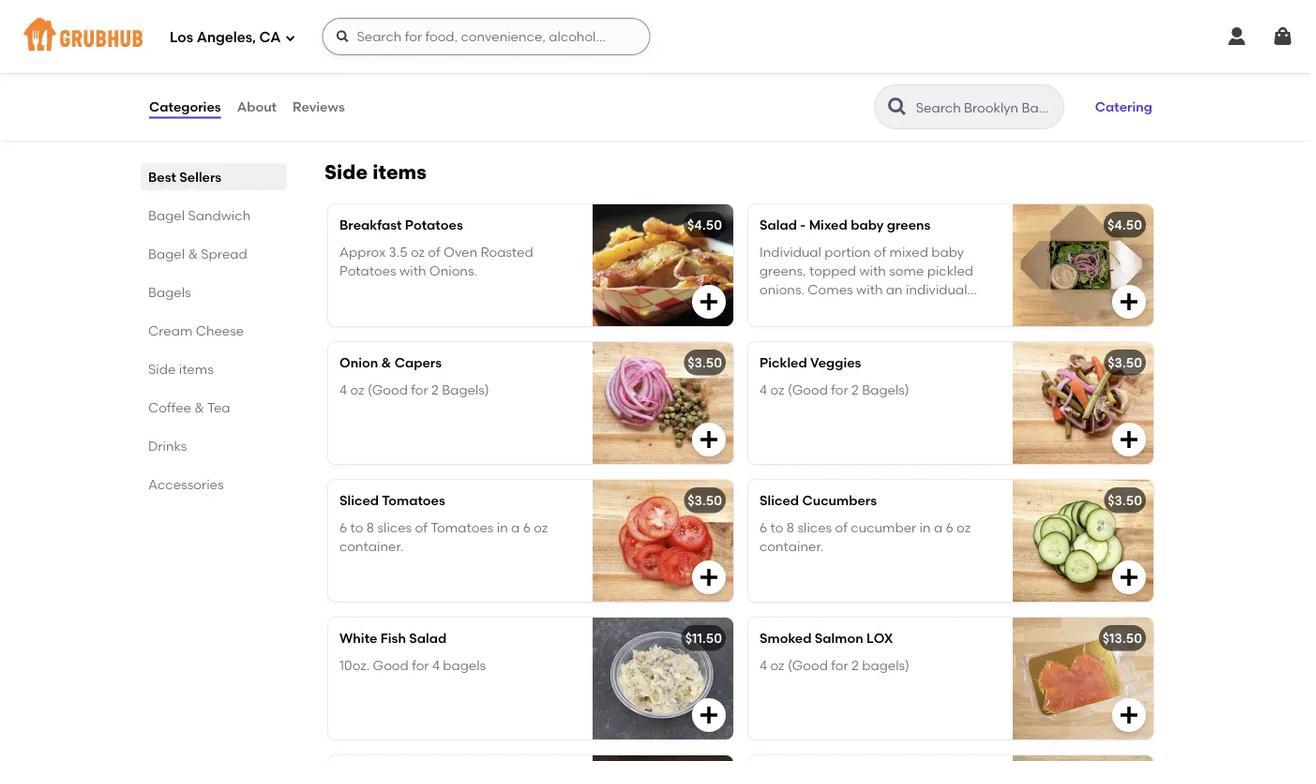 Task type: vqa. For each thing, say whether or not it's contained in the screenshot.
"Salads"
no



Task type: locate. For each thing, give the bounding box(es) containing it.
2 container. from the left
[[760, 539, 824, 555]]

1 8 from the left
[[367, 520, 375, 536]]

potatoes inside approx 3.5 oz of oven roasted potatoes with onions.
[[340, 263, 397, 279]]

a inside '6 to 8 slices of cucumber in a 6 oz container.'
[[934, 520, 943, 536]]

sellers
[[179, 169, 222, 185]]

1 horizontal spatial cheese
[[387, 12, 436, 28]]

1 horizontal spatial baby
[[932, 244, 965, 260]]

4 oz (good for 2 bagels) down the capers
[[340, 382, 490, 398]]

search icon image
[[886, 96, 909, 118]]

4 oz (good for 2 bagels) down the veggies
[[760, 382, 910, 398]]

4 down pickled
[[760, 382, 768, 398]]

slices down 'sliced tomatoes'
[[378, 520, 412, 536]]

onions.
[[760, 282, 805, 298]]

1 horizontal spatial items
[[373, 161, 427, 185]]

1 horizontal spatial portion
[[825, 244, 871, 260]]

4 left 'bagels' on the bottom
[[432, 658, 440, 674]]

0 vertical spatial side items
[[325, 161, 427, 185]]

4 for smoked
[[760, 658, 768, 674]]

smoked salmon lox image
[[1013, 619, 1154, 741]]

cheese for cream cheese with nutella
[[387, 12, 436, 28]]

2 for pickled veggies
[[852, 382, 859, 398]]

4 down smoked
[[760, 658, 768, 674]]

10oz. good for 4 bagels
[[340, 658, 486, 674]]

1 horizontal spatial cream
[[340, 12, 384, 28]]

1 horizontal spatial sliced
[[760, 493, 800, 509]]

cream cheese tab
[[148, 321, 280, 341]]

categories
[[149, 99, 221, 115]]

slices for tomatoes
[[378, 520, 412, 536]]

bagel up bagels
[[148, 246, 185, 262]]

side items up coffee & tea
[[148, 361, 214, 377]]

cream up soft
[[340, 12, 384, 28]]

& left the tea
[[195, 400, 204, 416]]

greens
[[887, 217, 931, 233]]

for for onion & capers
[[411, 382, 429, 398]]

with left some
[[860, 263, 887, 279]]

for down salmon
[[832, 658, 849, 674]]

2 sliced from the left
[[760, 493, 800, 509]]

in inside '6 to 8 slices of cucumber in a 6 oz container.'
[[920, 520, 931, 536]]

1 vertical spatial mixed
[[890, 244, 929, 260]]

$4.50
[[688, 217, 722, 233], [1108, 217, 1143, 233]]

for
[[411, 382, 429, 398], [832, 382, 849, 398], [412, 658, 429, 674], [832, 658, 849, 674]]

in for cucumber
[[920, 520, 931, 536]]

1 vertical spatial cream
[[148, 323, 193, 339]]

slices for cucumbers
[[798, 520, 832, 536]]

0 horizontal spatial container.
[[340, 539, 404, 555]]

onion & capers
[[340, 355, 442, 371]]

8 down the sliced cucumbers
[[787, 520, 795, 536]]

2 for onion & capers
[[432, 382, 439, 398]]

$3.50
[[688, 355, 722, 371], [1108, 355, 1143, 371], [688, 493, 722, 509], [1108, 493, 1143, 509]]

baby
[[851, 217, 884, 233], [932, 244, 965, 260]]

4
[[340, 382, 347, 398], [760, 382, 768, 398], [432, 658, 440, 674], [760, 658, 768, 674]]

bagel inside "tab"
[[148, 207, 185, 223]]

baby up the pickled
[[932, 244, 965, 260]]

tea
[[207, 400, 230, 416]]

items
[[373, 161, 427, 185], [179, 361, 214, 377]]

svg image for 4 oz (good for 2 bagels)
[[1118, 429, 1141, 452]]

side items
[[325, 161, 427, 185], [148, 361, 214, 377]]

0 horizontal spatial to
[[351, 520, 364, 536]]

(good for veggies
[[788, 382, 828, 398]]

$3.50 for sliced cucumbers
[[1108, 493, 1143, 509]]

4 oz (good for 2 bagels)
[[340, 382, 490, 398], [760, 382, 910, 398]]

sliced tomatoes image
[[593, 481, 734, 603]]

2 bagel from the top
[[148, 246, 185, 262]]

0 vertical spatial portion
[[825, 244, 871, 260]]

1 horizontal spatial slices
[[798, 520, 832, 536]]

1 vertical spatial &
[[381, 355, 392, 371]]

in inside the 6 to 8 slices of tomatoes in a 6 oz container.
[[497, 520, 508, 536]]

cream down bagels
[[148, 323, 193, 339]]

1 container. from the left
[[340, 539, 404, 555]]

1 horizontal spatial $4.50
[[1108, 217, 1143, 233]]

slices inside the 6 to 8 slices of tomatoes in a 6 oz container.
[[378, 520, 412, 536]]

with up "vinaigrette."
[[857, 282, 883, 298]]

1 vertical spatial tomatoes
[[431, 520, 494, 536]]

1 horizontal spatial side items
[[325, 161, 427, 185]]

oz inside the 6 to 8 slices of tomatoes in a 6 oz container.
[[534, 520, 548, 536]]

svg image
[[1272, 25, 1295, 48], [335, 29, 350, 44], [698, 291, 721, 314], [1118, 429, 1141, 452], [698, 567, 721, 589], [1118, 567, 1141, 589], [698, 705, 721, 727]]

2
[[432, 382, 439, 398], [852, 382, 859, 398], [852, 658, 859, 674]]

side up coffee
[[148, 361, 176, 377]]

1 vertical spatial baby
[[932, 244, 965, 260]]

2 down the capers
[[432, 382, 439, 398]]

items down cream cheese
[[179, 361, 214, 377]]

1 horizontal spatial mixed
[[890, 244, 929, 260]]

items up breakfast potatoes
[[373, 161, 427, 185]]

to down the sliced cucumbers
[[771, 520, 784, 536]]

in
[[497, 520, 508, 536], [920, 520, 931, 536]]

bagel down best
[[148, 207, 185, 223]]

2 down the veggies
[[852, 382, 859, 398]]

&
[[188, 246, 198, 262], [381, 355, 392, 371], [195, 400, 204, 416]]

cream
[[340, 12, 384, 28], [148, 323, 193, 339]]

0 horizontal spatial 8
[[367, 520, 375, 536]]

sliced
[[340, 493, 379, 509], [760, 493, 800, 509]]

0 horizontal spatial portion
[[760, 301, 806, 317]]

container. inside '6 to 8 slices of cucumber in a 6 oz container.'
[[760, 539, 824, 555]]

2 bagels) from the left
[[862, 382, 910, 398]]

to inside '6 to 8 slices of cucumber in a 6 oz container.'
[[771, 520, 784, 536]]

cheese up cream
[[387, 12, 436, 28]]

0 vertical spatial cream
[[340, 12, 384, 28]]

side up breakfast
[[325, 161, 368, 185]]

1 sliced from the left
[[340, 493, 379, 509]]

with inside approx 3.5 oz of oven roasted potatoes with onions.
[[400, 263, 426, 279]]

container. inside the 6 to 8 slices of tomatoes in a 6 oz container.
[[340, 539, 404, 555]]

0 horizontal spatial sliced
[[340, 493, 379, 509]]

8 inside '6 to 8 slices of cucumber in a 6 oz container.'
[[787, 520, 795, 536]]

with up the cheese
[[439, 12, 466, 28]]

spread
[[201, 246, 247, 262]]

8 down 'sliced tomatoes'
[[367, 520, 375, 536]]

0 horizontal spatial items
[[179, 361, 214, 377]]

& for spread
[[188, 246, 198, 262]]

los
[[170, 29, 193, 46]]

0 vertical spatial salad
[[760, 217, 798, 233]]

sliced for sliced cucumbers
[[760, 493, 800, 509]]

baby inside individual portion of mixed baby greens, topped with some pickled onions. comes with an individual portion of vinaigrette.
[[932, 244, 965, 260]]

2 4 oz (good for 2 bagels) from the left
[[760, 382, 910, 398]]

smoked salmon lox
[[760, 631, 894, 647]]

1 horizontal spatial 4 oz (good for 2 bagels)
[[760, 382, 910, 398]]

1 4 oz (good for 2 bagels) from the left
[[340, 382, 490, 398]]

0 horizontal spatial a
[[511, 520, 520, 536]]

of down 'sliced tomatoes'
[[415, 520, 428, 536]]

0 horizontal spatial in
[[497, 520, 508, 536]]

0 horizontal spatial potatoes
[[340, 263, 397, 279]]

bagel
[[148, 207, 185, 223], [148, 246, 185, 262]]

1 in from the left
[[497, 520, 508, 536]]

& right 'onion'
[[381, 355, 392, 371]]

1 bagels) from the left
[[442, 382, 490, 398]]

mixed up some
[[890, 244, 929, 260]]

0 horizontal spatial cheese
[[196, 323, 244, 339]]

0 vertical spatial potatoes
[[405, 217, 463, 233]]

bagels
[[148, 284, 191, 300]]

0 horizontal spatial cream
[[148, 323, 193, 339]]

a for cucumber
[[934, 520, 943, 536]]

svg image for 6 to 8 slices of tomatoes in a 6 oz container.
[[698, 567, 721, 589]]

2 for smoked salmon lox
[[852, 658, 859, 674]]

(good
[[368, 382, 408, 398], [788, 382, 828, 398], [788, 658, 828, 674]]

(good down pickled veggies
[[788, 382, 828, 398]]

with down 'whipped'
[[451, 58, 477, 73]]

$3.50 for sliced tomatoes
[[688, 493, 722, 509]]

svg image
[[1226, 25, 1249, 48], [285, 32, 296, 44], [1118, 291, 1141, 314], [698, 429, 721, 452], [1118, 705, 1141, 727]]

cheese inside 'tab'
[[196, 323, 244, 339]]

1 vertical spatial side items
[[148, 361, 214, 377]]

1 a from the left
[[511, 520, 520, 536]]

mixed down the cheese
[[409, 58, 447, 73]]

portion up topped
[[825, 244, 871, 260]]

salad up 10oz. good for 4 bagels
[[409, 631, 447, 647]]

mixed inside soft cream cheese whipped to perfection mixed with nutella.
[[409, 58, 447, 73]]

1 slices from the left
[[378, 520, 412, 536]]

1 vertical spatial items
[[179, 361, 214, 377]]

1 vertical spatial side
[[148, 361, 176, 377]]

in for tomatoes
[[497, 520, 508, 536]]

pickled
[[760, 355, 808, 371]]

reviews button
[[292, 73, 346, 141]]

6 to 8 slices of tomatoes in a 6 oz container.
[[340, 520, 548, 555]]

white fish salad image
[[593, 619, 734, 741]]

1 horizontal spatial container.
[[760, 539, 824, 555]]

topped
[[810, 263, 857, 279]]

svg image for 10oz. good for 4 bagels
[[698, 705, 721, 727]]

salmon
[[815, 631, 864, 647]]

3 6 from the left
[[760, 520, 768, 536]]

& inside tab
[[195, 400, 204, 416]]

& inside tab
[[188, 246, 198, 262]]

& left spread
[[188, 246, 198, 262]]

for down the veggies
[[832, 382, 849, 398]]

Search for food, convenience, alcohol... search field
[[322, 18, 651, 55]]

items inside tab
[[179, 361, 214, 377]]

a inside the 6 to 8 slices of tomatoes in a 6 oz container.
[[511, 520, 520, 536]]

to down 'sliced tomatoes'
[[351, 520, 364, 536]]

individual
[[760, 244, 822, 260]]

drinks
[[148, 438, 187, 454]]

mixed
[[409, 58, 447, 73], [890, 244, 929, 260]]

8 inside the 6 to 8 slices of tomatoes in a 6 oz container.
[[367, 520, 375, 536]]

accessories tab
[[148, 475, 280, 494]]

best
[[148, 169, 176, 185]]

greens,
[[760, 263, 807, 279]]

1 horizontal spatial side
[[325, 161, 368, 185]]

$3.50 for onion & capers
[[688, 355, 722, 371]]

onions.
[[430, 263, 478, 279]]

1 horizontal spatial bagels)
[[862, 382, 910, 398]]

0 horizontal spatial bagels)
[[442, 382, 490, 398]]

1 horizontal spatial potatoes
[[405, 217, 463, 233]]

2 horizontal spatial to
[[771, 520, 784, 536]]

-
[[801, 217, 806, 233]]

best sellers tab
[[148, 167, 280, 187]]

4 down 'onion'
[[340, 382, 347, 398]]

sliced left "cucumbers"
[[760, 493, 800, 509]]

sliced up the 6 to 8 slices of tomatoes in a 6 oz container.
[[340, 493, 379, 509]]

cream for cream cheese with nutella
[[340, 12, 384, 28]]

$3.50 for pickled veggies
[[1108, 355, 1143, 371]]

bagels) for onion & capers
[[442, 382, 490, 398]]

container. down 'sliced tomatoes'
[[340, 539, 404, 555]]

container. for 6 to 8 slices of tomatoes in a 6 oz container.
[[340, 539, 404, 555]]

coffee & tea tab
[[148, 398, 280, 418]]

potatoes up approx 3.5 oz of oven roasted potatoes with onions.
[[405, 217, 463, 233]]

oz inside '6 to 8 slices of cucumber in a 6 oz container.'
[[957, 520, 971, 536]]

0 vertical spatial baby
[[851, 217, 884, 233]]

for down the capers
[[411, 382, 429, 398]]

0 vertical spatial mixed
[[409, 58, 447, 73]]

a
[[511, 520, 520, 536], [934, 520, 943, 536]]

0 horizontal spatial $4.50
[[688, 217, 722, 233]]

mixed inside individual portion of mixed baby greens, topped with some pickled onions. comes with an individual portion of vinaigrette.
[[890, 244, 929, 260]]

of up an
[[874, 244, 887, 260]]

baby right mixed
[[851, 217, 884, 233]]

6 to 8 slices of cucumber in a 6 oz container.
[[760, 520, 971, 555]]

0 horizontal spatial slices
[[378, 520, 412, 536]]

2 slices from the left
[[798, 520, 832, 536]]

1 horizontal spatial a
[[934, 520, 943, 536]]

soft cream cheese whipped to perfection mixed with nutella.
[[340, 38, 534, 73]]

of down "cucumbers"
[[836, 520, 848, 536]]

0 horizontal spatial side
[[148, 361, 176, 377]]

salad
[[760, 217, 798, 233], [409, 631, 447, 647]]

with
[[439, 12, 466, 28], [451, 58, 477, 73], [400, 263, 426, 279], [860, 263, 887, 279], [857, 282, 883, 298]]

tomatoes up the 6 to 8 slices of tomatoes in a 6 oz container.
[[382, 493, 446, 509]]

2 a from the left
[[934, 520, 943, 536]]

(good down onion & capers
[[368, 382, 408, 398]]

0 horizontal spatial 4 oz (good for 2 bagels)
[[340, 382, 490, 398]]

slices
[[378, 520, 412, 536], [798, 520, 832, 536]]

container. down the sliced cucumbers
[[760, 539, 824, 555]]

portion down onions.
[[760, 301, 806, 317]]

to inside soft cream cheese whipped to perfection mixed with nutella.
[[521, 38, 534, 54]]

for for smoked salmon lox
[[832, 658, 849, 674]]

(good for &
[[368, 382, 408, 398]]

2 vertical spatial &
[[195, 400, 204, 416]]

1 $4.50 from the left
[[688, 217, 722, 233]]

2 left "bagels)"
[[852, 658, 859, 674]]

with down the 3.5
[[400, 263, 426, 279]]

1 horizontal spatial 8
[[787, 520, 795, 536]]

2 $4.50 from the left
[[1108, 217, 1143, 233]]

side items tab
[[148, 359, 280, 379]]

cream cheese
[[148, 323, 244, 339]]

oven
[[444, 244, 478, 260]]

tomatoes
[[382, 493, 446, 509], [431, 520, 494, 536]]

2 8 from the left
[[787, 520, 795, 536]]

to
[[521, 38, 534, 54], [351, 520, 364, 536], [771, 520, 784, 536]]

to up nutella.
[[521, 38, 534, 54]]

fish
[[381, 631, 406, 647]]

with inside soft cream cheese whipped to perfection mixed with nutella.
[[451, 58, 477, 73]]

0 vertical spatial &
[[188, 246, 198, 262]]

0 horizontal spatial side items
[[148, 361, 214, 377]]

1 vertical spatial bagel
[[148, 246, 185, 262]]

of
[[428, 244, 441, 260], [874, 244, 887, 260], [809, 301, 822, 317], [415, 520, 428, 536], [836, 520, 848, 536]]

cream inside cream cheese 'tab'
[[148, 323, 193, 339]]

1 bagel from the top
[[148, 207, 185, 223]]

$13.50
[[1103, 631, 1143, 647]]

1 vertical spatial salad
[[409, 631, 447, 647]]

1 vertical spatial potatoes
[[340, 263, 397, 279]]

1 horizontal spatial in
[[920, 520, 931, 536]]

1 vertical spatial cheese
[[196, 323, 244, 339]]

0 vertical spatial side
[[325, 161, 368, 185]]

potatoes down approx
[[340, 263, 397, 279]]

side items up breakfast
[[325, 161, 427, 185]]

slices down the sliced cucumbers
[[798, 520, 832, 536]]

0 vertical spatial bagel
[[148, 207, 185, 223]]

for for pickled veggies
[[832, 382, 849, 398]]

potatoes
[[405, 217, 463, 233], [340, 263, 397, 279]]

2 in from the left
[[920, 520, 931, 536]]

smoked
[[760, 631, 812, 647]]

0 horizontal spatial baby
[[851, 217, 884, 233]]

tomatoes inside the 6 to 8 slices of tomatoes in a 6 oz container.
[[431, 520, 494, 536]]

cheese up side items tab
[[196, 323, 244, 339]]

0 horizontal spatial mixed
[[409, 58, 447, 73]]

angeles,
[[197, 29, 256, 46]]

4 oz (good for 2 bagels) for veggies
[[760, 382, 910, 398]]

slices inside '6 to 8 slices of cucumber in a 6 oz container.'
[[798, 520, 832, 536]]

4 for onion
[[340, 382, 347, 398]]

0 vertical spatial cheese
[[387, 12, 436, 28]]

to for sliced cucumbers
[[771, 520, 784, 536]]

of left oven
[[428, 244, 441, 260]]

salad left -
[[760, 217, 798, 233]]

to inside the 6 to 8 slices of tomatoes in a 6 oz container.
[[351, 520, 364, 536]]

tomatoes down 'sliced tomatoes'
[[431, 520, 494, 536]]

white fish salad
[[340, 631, 447, 647]]

0 horizontal spatial salad
[[409, 631, 447, 647]]

(good down smoked salmon lox on the right bottom
[[788, 658, 828, 674]]

container.
[[340, 539, 404, 555], [760, 539, 824, 555]]

bagel inside tab
[[148, 246, 185, 262]]

8
[[367, 520, 375, 536], [787, 520, 795, 536]]

bagels)
[[442, 382, 490, 398], [862, 382, 910, 398]]

bagels
[[443, 658, 486, 674]]

1 horizontal spatial to
[[521, 38, 534, 54]]

oz inside approx 3.5 oz of oven roasted potatoes with onions.
[[411, 244, 425, 260]]

8 for tomatoes
[[367, 520, 375, 536]]



Task type: describe. For each thing, give the bounding box(es) containing it.
of inside the 6 to 8 slices of tomatoes in a 6 oz container.
[[415, 520, 428, 536]]

& for capers
[[381, 355, 392, 371]]

1 horizontal spatial salad
[[760, 217, 798, 233]]

& for tea
[[195, 400, 204, 416]]

side inside tab
[[148, 361, 176, 377]]

a for tomatoes
[[511, 520, 520, 536]]

Search Brooklyn Bagel Bakery search field
[[915, 99, 1058, 116]]

pickled
[[928, 263, 974, 279]]

coffee & tea
[[148, 400, 230, 416]]

about button
[[236, 73, 278, 141]]

bagel & spread tab
[[148, 244, 280, 264]]

container. for 6 to 8 slices of cucumber in a 6 oz container.
[[760, 539, 824, 555]]

salad - mixed baby greens
[[760, 217, 931, 233]]

svg image for 6 to 8 slices of cucumber in a 6 oz container.
[[1118, 567, 1141, 589]]

roasted
[[481, 244, 534, 260]]

$11.50
[[686, 631, 722, 647]]

cream
[[368, 38, 410, 54]]

cheese for cream cheese
[[196, 323, 244, 339]]

los angeles, ca
[[170, 29, 281, 46]]

lox
[[867, 631, 894, 647]]

of inside '6 to 8 slices of cucumber in a 6 oz container.'
[[836, 520, 848, 536]]

whipped
[[462, 38, 517, 54]]

4 6 from the left
[[946, 520, 954, 536]]

4 for pickled
[[760, 382, 768, 398]]

for right good
[[412, 658, 429, 674]]

with for salad - mixed baby greens
[[860, 263, 887, 279]]

comes
[[808, 282, 854, 298]]

4 oz (good for 2 bagels) for &
[[340, 382, 490, 398]]

(good for salmon
[[788, 658, 828, 674]]

bagel sandwich
[[148, 207, 251, 223]]

1 6 from the left
[[340, 520, 347, 536]]

8 for cucumbers
[[787, 520, 795, 536]]

cream cheese with nutella
[[340, 12, 516, 28]]

bagels)
[[862, 658, 910, 674]]

cucumbers
[[803, 493, 877, 509]]

breakfast
[[340, 217, 402, 233]]

butter image
[[1013, 756, 1154, 762]]

drinks tab
[[148, 436, 280, 456]]

ca
[[260, 29, 281, 46]]

some
[[890, 263, 925, 279]]

onion
[[340, 355, 378, 371]]

mixed
[[809, 217, 848, 233]]

to for sliced tomatoes
[[351, 520, 364, 536]]

with for breakfast potatoes
[[400, 263, 426, 279]]

vinaigrette.
[[825, 301, 897, 317]]

coffee
[[148, 400, 191, 416]]

svg image for salad - mixed baby greens
[[1118, 291, 1141, 314]]

best sellers
[[148, 169, 222, 185]]

individual portion of mixed baby greens, topped with some pickled onions. comes with an individual portion of vinaigrette.
[[760, 244, 974, 317]]

of down comes
[[809, 301, 822, 317]]

0 vertical spatial tomatoes
[[382, 493, 446, 509]]

nutella.
[[480, 58, 529, 73]]

of inside approx 3.5 oz of oven roasted potatoes with onions.
[[428, 244, 441, 260]]

sliced cucumbers image
[[1013, 481, 1154, 603]]

side items inside side items tab
[[148, 361, 214, 377]]

cucumber
[[851, 520, 917, 536]]

an
[[887, 282, 903, 298]]

cream cheese with nutella image
[[593, 0, 734, 121]]

bagel sandwich tab
[[148, 205, 280, 225]]

perfection
[[340, 58, 405, 73]]

bagel for bagel sandwich
[[148, 207, 185, 223]]

bagels tab
[[148, 282, 280, 302]]

svg image for smoked salmon lox
[[1118, 705, 1141, 727]]

reviews
[[293, 99, 345, 115]]

1 vertical spatial portion
[[760, 301, 806, 317]]

pickled veggies image
[[1013, 343, 1154, 465]]

sliced tomatoes
[[340, 493, 446, 509]]

2 6 from the left
[[523, 520, 531, 536]]

3.5
[[389, 244, 408, 260]]

svg image for approx 3.5 oz of oven roasted potatoes with onions.
[[698, 291, 721, 314]]

breakfast potatoes
[[340, 217, 463, 233]]

10oz.
[[340, 658, 370, 674]]

hummus image
[[1013, 0, 1154, 121]]

categories button
[[148, 73, 222, 141]]

with for cream cheese with nutella
[[451, 58, 477, 73]]

accessories
[[148, 477, 224, 493]]

approx
[[340, 244, 386, 260]]

veggies
[[811, 355, 862, 371]]

$4.50 for approx 3.5 oz of oven roasted potatoes with onions.
[[688, 217, 722, 233]]

white
[[340, 631, 378, 647]]

sliced cucumbers
[[760, 493, 877, 509]]

onion & capers image
[[593, 343, 734, 465]]

good
[[373, 658, 409, 674]]

individual
[[906, 282, 968, 298]]

nutella
[[469, 12, 516, 28]]

main navigation navigation
[[0, 0, 1310, 73]]

$4.50 for individual portion of mixed baby greens, topped with some pickled onions. comes with an individual portion of vinaigrette.
[[1108, 217, 1143, 233]]

4 oz (good for 2 bagels)
[[760, 658, 910, 674]]

cream for cream cheese
[[148, 323, 193, 339]]

svg image for onion & capers
[[698, 429, 721, 452]]

catering button
[[1087, 86, 1162, 128]]

pickled veggies
[[760, 355, 862, 371]]

0 vertical spatial items
[[373, 161, 427, 185]]

breakfast potatoes image
[[593, 205, 734, 327]]

sliced for sliced tomatoes
[[340, 493, 379, 509]]

bagel for bagel & spread
[[148, 246, 185, 262]]

catering
[[1096, 99, 1153, 115]]

bagel & spread
[[148, 246, 247, 262]]

approx 3.5 oz of oven roasted potatoes with onions.
[[340, 244, 534, 279]]

cheese
[[413, 38, 459, 54]]

about
[[237, 99, 277, 115]]

sandwich
[[188, 207, 251, 223]]

potato chips image
[[593, 756, 734, 762]]

soft
[[340, 38, 365, 54]]

salad - mixed baby greens image
[[1013, 205, 1154, 327]]

bagels) for pickled veggies
[[862, 382, 910, 398]]

capers
[[395, 355, 442, 371]]



